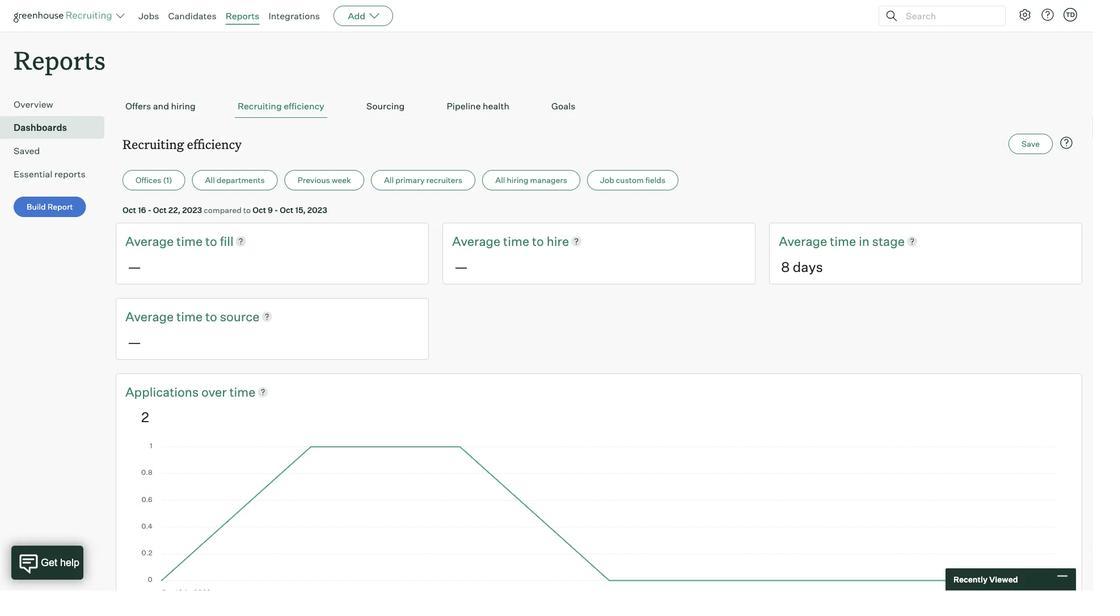 Task type: locate. For each thing, give the bounding box(es) containing it.
0 vertical spatial recruiting efficiency
[[238, 101, 324, 112]]

oct left 16
[[123, 205, 136, 215]]

offices (1)
[[136, 175, 172, 185]]

1 horizontal spatial hiring
[[507, 175, 528, 185]]

average link for source
[[125, 308, 176, 325]]

1 vertical spatial efficiency
[[187, 136, 242, 152]]

-
[[148, 205, 151, 215], [275, 205, 278, 215]]

time down 22,
[[176, 234, 203, 249]]

1 horizontal spatial 2023
[[307, 205, 327, 215]]

applications link
[[125, 383, 201, 401]]

2023 right 15,
[[307, 205, 327, 215]]

0 vertical spatial recruiting
[[238, 101, 282, 112]]

oct left 15,
[[280, 205, 293, 215]]

recruiting efficiency button
[[235, 95, 327, 118]]

candidates
[[168, 10, 216, 22]]

average link for stage
[[779, 233, 830, 250]]

hiring
[[171, 101, 196, 112], [507, 175, 528, 185]]

2023
[[182, 205, 202, 215], [307, 205, 327, 215]]

4 oct from the left
[[280, 205, 293, 215]]

average for fill
[[125, 234, 174, 249]]

reports
[[226, 10, 259, 22], [14, 43, 106, 77]]

all left departments
[[205, 175, 215, 185]]

time link left hire link
[[503, 233, 532, 250]]

reports link
[[226, 10, 259, 22]]

0 horizontal spatial recruiting
[[123, 136, 184, 152]]

over
[[201, 384, 227, 400]]

to for source
[[205, 309, 217, 324]]

average time to
[[125, 234, 220, 249], [452, 234, 547, 249], [125, 309, 220, 324]]

1 vertical spatial recruiting
[[123, 136, 184, 152]]

0 vertical spatial reports
[[226, 10, 259, 22]]

to left source
[[205, 309, 217, 324]]

hiring right and at the top left of the page
[[171, 101, 196, 112]]

job custom fields button
[[587, 170, 679, 191]]

0 horizontal spatial all
[[205, 175, 215, 185]]

time for stage
[[830, 234, 856, 249]]

fill link
[[220, 233, 234, 250]]

to left 9
[[243, 205, 251, 215]]

tab list
[[123, 95, 1075, 118]]

1 horizontal spatial all
[[384, 175, 394, 185]]

all primary recruiters button
[[371, 170, 475, 191]]

to link
[[205, 233, 220, 250], [532, 233, 547, 250], [205, 308, 220, 325]]

average for stage
[[779, 234, 827, 249]]

to left hire
[[532, 234, 544, 249]]

td button
[[1061, 6, 1079, 24]]

all for all hiring managers
[[495, 175, 505, 185]]

- right 16
[[148, 205, 151, 215]]

all left managers
[[495, 175, 505, 185]]

add button
[[334, 6, 393, 26]]

1 horizontal spatial recruiting
[[238, 101, 282, 112]]

2
[[141, 409, 149, 426]]

0 horizontal spatial 2023
[[182, 205, 202, 215]]

1 horizontal spatial efficiency
[[284, 101, 324, 112]]

9
[[268, 205, 273, 215]]

1 horizontal spatial -
[[275, 205, 278, 215]]

time link right over
[[229, 383, 256, 401]]

all hiring managers button
[[482, 170, 580, 191]]

time link
[[176, 233, 205, 250], [503, 233, 532, 250], [830, 233, 859, 250], [176, 308, 205, 325], [229, 383, 256, 401]]

2023 right 22,
[[182, 205, 202, 215]]

16
[[138, 205, 146, 215]]

time link for hire
[[503, 233, 532, 250]]

1 vertical spatial hiring
[[507, 175, 528, 185]]

time left in at the right top
[[830, 234, 856, 249]]

to
[[243, 205, 251, 215], [205, 234, 217, 249], [532, 234, 544, 249], [205, 309, 217, 324]]

average time to for hire
[[452, 234, 547, 249]]

—
[[128, 258, 141, 275], [454, 258, 468, 275], [128, 334, 141, 351]]

0 horizontal spatial hiring
[[171, 101, 196, 112]]

reports right candidates at the top left of the page
[[226, 10, 259, 22]]

build
[[27, 202, 46, 212]]

report
[[47, 202, 73, 212]]

time link down 22,
[[176, 233, 205, 250]]

time link left stage 'link'
[[830, 233, 859, 250]]

offers and hiring
[[125, 101, 196, 112]]

3 oct from the left
[[253, 205, 266, 215]]

hire link
[[547, 233, 569, 250]]

save button
[[1009, 134, 1053, 154]]

all inside button
[[205, 175, 215, 185]]

to link for fill
[[205, 233, 220, 250]]

essential
[[14, 169, 52, 180]]

2 2023 from the left
[[307, 205, 327, 215]]

average link
[[125, 233, 176, 250], [452, 233, 503, 250], [779, 233, 830, 250], [125, 308, 176, 325]]

integrations
[[269, 10, 320, 22]]

health
[[483, 101, 509, 112]]

recruiting
[[238, 101, 282, 112], [123, 136, 184, 152]]

average link for hire
[[452, 233, 503, 250]]

average
[[125, 234, 174, 249], [452, 234, 500, 249], [779, 234, 827, 249], [125, 309, 174, 324]]

overview link
[[14, 98, 100, 111]]

time left source
[[176, 309, 203, 324]]

xychart image
[[141, 444, 1057, 592]]

build report button
[[14, 197, 86, 217]]

1 all from the left
[[205, 175, 215, 185]]

oct left 9
[[253, 205, 266, 215]]

3 all from the left
[[495, 175, 505, 185]]

all primary recruiters
[[384, 175, 462, 185]]

sourcing
[[366, 101, 405, 112]]

Search text field
[[903, 8, 995, 24]]

average for hire
[[452, 234, 500, 249]]

and
[[153, 101, 169, 112]]

- right 9
[[275, 205, 278, 215]]

faq image
[[1060, 136, 1073, 150]]

oct left 22,
[[153, 205, 167, 215]]

efficiency
[[284, 101, 324, 112], [187, 136, 242, 152]]

greenhouse recruiting image
[[14, 9, 116, 23]]

reports
[[54, 169, 85, 180]]

time for hire
[[503, 234, 529, 249]]

all left primary
[[384, 175, 394, 185]]

add
[[348, 10, 365, 22]]

fields
[[645, 175, 665, 185]]

configure image
[[1018, 8, 1032, 22]]

to for fill
[[205, 234, 217, 249]]

save
[[1022, 139, 1040, 149]]

1 vertical spatial reports
[[14, 43, 106, 77]]

to left fill
[[205, 234, 217, 249]]

2 all from the left
[[384, 175, 394, 185]]

time link for fill
[[176, 233, 205, 250]]

week
[[332, 175, 351, 185]]

average time in
[[779, 234, 872, 249]]

pipeline health
[[447, 101, 509, 112]]

all
[[205, 175, 215, 185], [384, 175, 394, 185], [495, 175, 505, 185]]

1 horizontal spatial reports
[[226, 10, 259, 22]]

0 vertical spatial efficiency
[[284, 101, 324, 112]]

all departments
[[205, 175, 265, 185]]

2 horizontal spatial all
[[495, 175, 505, 185]]

1 2023 from the left
[[182, 205, 202, 215]]

time link left source link
[[176, 308, 205, 325]]

offices (1) button
[[123, 170, 185, 191]]

to link for source
[[205, 308, 220, 325]]

goals
[[551, 101, 575, 112]]

0 horizontal spatial -
[[148, 205, 151, 215]]

applications over
[[125, 384, 229, 400]]

recently
[[954, 575, 988, 585]]

oct
[[123, 205, 136, 215], [153, 205, 167, 215], [253, 205, 266, 215], [280, 205, 293, 215]]

build report
[[27, 202, 73, 212]]

overview
[[14, 99, 53, 110]]

previous
[[298, 175, 330, 185]]

time left hire
[[503, 234, 529, 249]]

essential reports link
[[14, 167, 100, 181]]

hiring left managers
[[507, 175, 528, 185]]

all departments button
[[192, 170, 278, 191]]

reports down 'greenhouse recruiting' "image"
[[14, 43, 106, 77]]



Task type: vqa. For each thing, say whether or not it's contained in the screenshot.
"Pipeline health" BUTTON
yes



Task type: describe. For each thing, give the bounding box(es) containing it.
source link
[[220, 308, 259, 325]]

15,
[[295, 205, 306, 215]]

2 oct from the left
[[153, 205, 167, 215]]

stage link
[[872, 233, 905, 250]]

goals button
[[548, 95, 578, 118]]

recruiting efficiency inside button
[[238, 101, 324, 112]]

to for hire
[[532, 234, 544, 249]]

time right over
[[229, 384, 256, 400]]

average time to for source
[[125, 309, 220, 324]]

recruiting inside button
[[238, 101, 282, 112]]

integrations link
[[269, 10, 320, 22]]

managers
[[530, 175, 567, 185]]

8
[[781, 258, 790, 275]]

compared
[[204, 205, 242, 215]]

0 vertical spatial hiring
[[171, 101, 196, 112]]

0 horizontal spatial efficiency
[[187, 136, 242, 152]]

job custom fields
[[600, 175, 665, 185]]

previous week button
[[285, 170, 364, 191]]

to link for hire
[[532, 233, 547, 250]]

— for fill
[[128, 258, 141, 275]]

all hiring managers
[[495, 175, 567, 185]]

recruiters
[[426, 175, 462, 185]]

average link for fill
[[125, 233, 176, 250]]

custom
[[616, 175, 644, 185]]

time link for source
[[176, 308, 205, 325]]

hire
[[547, 234, 569, 249]]

1 vertical spatial recruiting efficiency
[[123, 136, 242, 152]]

primary
[[395, 175, 425, 185]]

time for fill
[[176, 234, 203, 249]]

— for source
[[128, 334, 141, 351]]

jobs link
[[138, 10, 159, 22]]

time for source
[[176, 309, 203, 324]]

2 - from the left
[[275, 205, 278, 215]]

tab list containing offers and hiring
[[123, 95, 1075, 118]]

average for source
[[125, 309, 174, 324]]

dashboards link
[[14, 121, 100, 135]]

time link for stage
[[830, 233, 859, 250]]

job
[[600, 175, 614, 185]]

applications
[[125, 384, 199, 400]]

essential reports
[[14, 169, 85, 180]]

all for all primary recruiters
[[384, 175, 394, 185]]

efficiency inside button
[[284, 101, 324, 112]]

8 days
[[781, 258, 823, 275]]

td button
[[1064, 8, 1077, 22]]

candidates link
[[168, 10, 216, 22]]

oct 16 - oct 22, 2023 compared to oct 9 - oct 15, 2023
[[123, 205, 327, 215]]

fill
[[220, 234, 234, 249]]

departments
[[217, 175, 265, 185]]

offices
[[136, 175, 161, 185]]

offers
[[125, 101, 151, 112]]

source
[[220, 309, 259, 324]]

viewed
[[989, 575, 1018, 585]]

in link
[[859, 233, 872, 250]]

stage
[[872, 234, 905, 249]]

(1)
[[163, 175, 172, 185]]

— for hire
[[454, 258, 468, 275]]

1 - from the left
[[148, 205, 151, 215]]

jobs
[[138, 10, 159, 22]]

0 horizontal spatial reports
[[14, 43, 106, 77]]

sourcing button
[[363, 95, 407, 118]]

saved
[[14, 145, 40, 157]]

recently viewed
[[954, 575, 1018, 585]]

over link
[[201, 383, 229, 401]]

pipeline
[[447, 101, 481, 112]]

all for all departments
[[205, 175, 215, 185]]

22,
[[168, 205, 180, 215]]

offers and hiring button
[[123, 95, 198, 118]]

pipeline health button
[[444, 95, 512, 118]]

1 oct from the left
[[123, 205, 136, 215]]

days
[[793, 258, 823, 275]]

in
[[859, 234, 869, 249]]

average time to for fill
[[125, 234, 220, 249]]

previous week
[[298, 175, 351, 185]]

dashboards
[[14, 122, 67, 133]]

td
[[1066, 11, 1075, 18]]

saved link
[[14, 144, 100, 158]]



